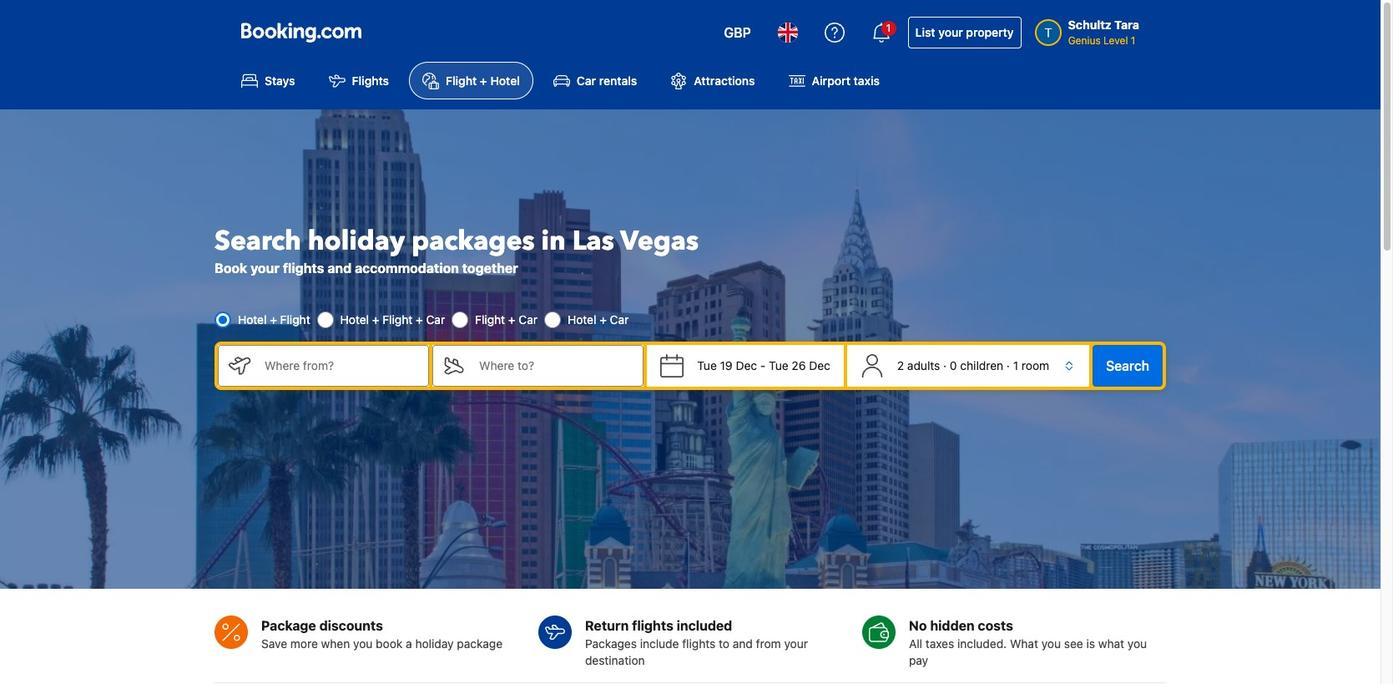 Task type: locate. For each thing, give the bounding box(es) containing it.
destination
[[585, 653, 645, 667]]

1 left list
[[887, 22, 892, 34]]

2 tue from the left
[[769, 358, 789, 372]]

package discounts save more when you book a holiday package
[[261, 618, 503, 650]]

Where from? field
[[251, 345, 429, 387]]

1 vertical spatial flights
[[632, 618, 674, 633]]

see
[[1065, 636, 1084, 650]]

+ for hotel + flight + car
[[372, 312, 380, 327]]

your right from
[[785, 636, 808, 650]]

in
[[542, 223, 566, 260]]

1 horizontal spatial tue
[[769, 358, 789, 372]]

1 horizontal spatial holiday
[[415, 636, 454, 650]]

las
[[573, 223, 615, 260]]

flights down included
[[683, 636, 716, 650]]

+ for flight + car
[[509, 312, 516, 327]]

dec right 26
[[810, 358, 831, 372]]

package
[[261, 618, 316, 633]]

0 vertical spatial your
[[939, 25, 964, 39]]

0 horizontal spatial flights
[[283, 261, 324, 276]]

tue right -
[[769, 358, 789, 372]]

0 horizontal spatial dec
[[736, 358, 758, 372]]

taxis
[[854, 74, 880, 88]]

gbp
[[724, 25, 751, 40]]

and inside return flights included packages include flights to and from your destination
[[733, 636, 753, 650]]

1 horizontal spatial you
[[1042, 636, 1062, 650]]

2 horizontal spatial you
[[1128, 636, 1148, 650]]

1 button
[[862, 13, 902, 53]]

1 dec from the left
[[736, 358, 758, 372]]

2 vertical spatial flights
[[683, 636, 716, 650]]

1 inside button
[[887, 22, 892, 34]]

2 horizontal spatial 1
[[1132, 34, 1136, 47]]

flight + car
[[475, 312, 538, 327]]

and
[[328, 261, 352, 276], [733, 636, 753, 650]]

hotel for hotel + flight + car
[[340, 312, 369, 327]]

2 · from the left
[[1007, 358, 1011, 372]]

hotel
[[491, 74, 520, 88], [238, 312, 267, 327], [340, 312, 369, 327], [568, 312, 597, 327]]

1 horizontal spatial and
[[733, 636, 753, 650]]

packages
[[585, 636, 637, 650]]

included.
[[958, 636, 1007, 650]]

1 vertical spatial search
[[1107, 358, 1150, 373]]

1 horizontal spatial search
[[1107, 358, 1150, 373]]

2 vertical spatial your
[[785, 636, 808, 650]]

0 horizontal spatial search
[[215, 223, 301, 260]]

book
[[376, 636, 403, 650]]

flight
[[446, 74, 477, 88], [280, 312, 310, 327], [383, 312, 413, 327], [475, 312, 505, 327]]

hotel + flight
[[238, 312, 310, 327]]

0 vertical spatial search
[[215, 223, 301, 260]]

1 · from the left
[[944, 358, 947, 372]]

·
[[944, 358, 947, 372], [1007, 358, 1011, 372]]

when
[[321, 636, 350, 650]]

flights inside search holiday packages in las vegas book your flights and accommodation together
[[283, 261, 324, 276]]

tue 19 dec - tue 26 dec
[[698, 358, 831, 372]]

children
[[961, 358, 1004, 372]]

dec left -
[[736, 358, 758, 372]]

hotel for hotel + flight
[[238, 312, 267, 327]]

2 horizontal spatial your
[[939, 25, 964, 39]]

19
[[720, 358, 733, 372]]

dec
[[736, 358, 758, 372], [810, 358, 831, 372]]

attractions link
[[658, 62, 769, 100]]

hotel + flight + car
[[340, 312, 445, 327]]

you
[[353, 636, 373, 650], [1042, 636, 1062, 650], [1128, 636, 1148, 650]]

room
[[1022, 358, 1050, 372]]

0 horizontal spatial and
[[328, 261, 352, 276]]

1 inside schultz tara genius level 1
[[1132, 34, 1136, 47]]

flight + hotel
[[446, 74, 520, 88]]

0 horizontal spatial you
[[353, 636, 373, 650]]

genius
[[1069, 34, 1101, 47]]

1 vertical spatial and
[[733, 636, 753, 650]]

car rentals
[[577, 74, 637, 88]]

flights up hotel + flight
[[283, 261, 324, 276]]

adults
[[908, 358, 941, 372]]

1 horizontal spatial dec
[[810, 358, 831, 372]]

1 down tara
[[1132, 34, 1136, 47]]

car
[[577, 74, 596, 88], [426, 312, 445, 327], [519, 312, 538, 327], [610, 312, 629, 327]]

1
[[887, 22, 892, 34], [1132, 34, 1136, 47], [1014, 358, 1019, 372]]

0 horizontal spatial holiday
[[308, 223, 405, 260]]

1 horizontal spatial your
[[785, 636, 808, 650]]

booking.com online hotel reservations image
[[241, 23, 362, 43]]

· left 0
[[944, 358, 947, 372]]

from
[[756, 636, 782, 650]]

1 left room
[[1014, 358, 1019, 372]]

your right book
[[251, 261, 280, 276]]

flight + hotel link
[[409, 62, 534, 100]]

and right the to
[[733, 636, 753, 650]]

0 vertical spatial flights
[[283, 261, 324, 276]]

1 vertical spatial your
[[251, 261, 280, 276]]

+
[[480, 74, 488, 88], [270, 312, 277, 327], [372, 312, 380, 327], [416, 312, 423, 327], [509, 312, 516, 327], [600, 312, 607, 327]]

you left see
[[1042, 636, 1062, 650]]

search button
[[1093, 345, 1163, 387]]

accommodation
[[355, 261, 459, 276]]

you right "what"
[[1128, 636, 1148, 650]]

your right list
[[939, 25, 964, 39]]

flights
[[283, 261, 324, 276], [632, 618, 674, 633], [683, 636, 716, 650]]

airport
[[812, 74, 851, 88]]

holiday
[[308, 223, 405, 260], [415, 636, 454, 650]]

holiday right a
[[415, 636, 454, 650]]

tue
[[698, 358, 717, 372], [769, 358, 789, 372]]

holiday up accommodation
[[308, 223, 405, 260]]

2 adults · 0 children · 1 room
[[898, 358, 1050, 372]]

costs
[[978, 618, 1014, 633]]

0 horizontal spatial tue
[[698, 358, 717, 372]]

1 vertical spatial holiday
[[415, 636, 454, 650]]

more
[[291, 636, 318, 650]]

hotel for hotel + car
[[568, 312, 597, 327]]

1 horizontal spatial ·
[[1007, 358, 1011, 372]]

you down the discounts
[[353, 636, 373, 650]]

0 horizontal spatial your
[[251, 261, 280, 276]]

· right children
[[1007, 358, 1011, 372]]

search inside search holiday packages in las vegas book your flights and accommodation together
[[215, 223, 301, 260]]

car rentals link
[[540, 62, 651, 100]]

holiday inside search holiday packages in las vegas book your flights and accommodation together
[[308, 223, 405, 260]]

schultz tara genius level 1
[[1069, 18, 1140, 47]]

search
[[215, 223, 301, 260], [1107, 358, 1150, 373]]

tue left 19
[[698, 358, 717, 372]]

0 horizontal spatial ·
[[944, 358, 947, 372]]

your
[[939, 25, 964, 39], [251, 261, 280, 276], [785, 636, 808, 650]]

and left accommodation
[[328, 261, 352, 276]]

holiday inside package discounts save more when you book a holiday package
[[415, 636, 454, 650]]

and inside search holiday packages in las vegas book your flights and accommodation together
[[328, 261, 352, 276]]

0 vertical spatial and
[[328, 261, 352, 276]]

flights up include
[[632, 618, 674, 633]]

0 horizontal spatial 1
[[887, 22, 892, 34]]

0 vertical spatial holiday
[[308, 223, 405, 260]]

together
[[462, 261, 519, 276]]

search for search holiday packages in las vegas book your flights and accommodation together
[[215, 223, 301, 260]]

1 you from the left
[[353, 636, 373, 650]]

your inside 'link'
[[939, 25, 964, 39]]

discounts
[[320, 618, 383, 633]]

search inside button
[[1107, 358, 1150, 373]]



Task type: vqa. For each thing, say whether or not it's contained in the screenshot.
these
no



Task type: describe. For each thing, give the bounding box(es) containing it.
0
[[950, 358, 958, 372]]

stays
[[265, 74, 295, 88]]

your inside search holiday packages in las vegas book your flights and accommodation together
[[251, 261, 280, 276]]

pay
[[910, 653, 929, 667]]

to
[[719, 636, 730, 650]]

rentals
[[599, 74, 637, 88]]

return
[[585, 618, 629, 633]]

vegas
[[621, 223, 699, 260]]

+ for hotel + flight
[[270, 312, 277, 327]]

Where to? field
[[466, 345, 644, 387]]

gbp button
[[714, 13, 761, 53]]

flights link
[[315, 62, 403, 100]]

search holiday packages in las vegas book your flights and accommodation together
[[215, 223, 699, 276]]

1 horizontal spatial flights
[[632, 618, 674, 633]]

1 horizontal spatial 1
[[1014, 358, 1019, 372]]

include
[[640, 636, 679, 650]]

included
[[677, 618, 733, 633]]

book
[[215, 261, 247, 276]]

list your property link
[[908, 17, 1022, 48]]

your inside return flights included packages include flights to and from your destination
[[785, 636, 808, 650]]

flights
[[352, 74, 389, 88]]

return flights included packages include flights to and from your destination
[[585, 618, 808, 667]]

+ for hotel + car
[[600, 312, 607, 327]]

3 you from the left
[[1128, 636, 1148, 650]]

schultz
[[1069, 18, 1112, 32]]

no hidden costs all taxes included. what you see is what you pay
[[910, 618, 1148, 667]]

tara
[[1115, 18, 1140, 32]]

search for search
[[1107, 358, 1150, 373]]

2 horizontal spatial flights
[[683, 636, 716, 650]]

2 you from the left
[[1042, 636, 1062, 650]]

2
[[898, 358, 905, 372]]

save
[[261, 636, 287, 650]]

what
[[1011, 636, 1039, 650]]

hidden
[[931, 618, 975, 633]]

no
[[910, 618, 928, 633]]

you inside package discounts save more when you book a holiday package
[[353, 636, 373, 650]]

26
[[792, 358, 806, 372]]

airport taxis link
[[776, 62, 894, 100]]

attractions
[[694, 74, 756, 88]]

level
[[1104, 34, 1129, 47]]

stays link
[[228, 62, 309, 100]]

list
[[916, 25, 936, 39]]

hotel + car
[[568, 312, 629, 327]]

a
[[406, 636, 412, 650]]

all
[[910, 636, 923, 650]]

2 dec from the left
[[810, 358, 831, 372]]

-
[[761, 358, 766, 372]]

airport taxis
[[812, 74, 880, 88]]

what
[[1099, 636, 1125, 650]]

package
[[457, 636, 503, 650]]

property
[[967, 25, 1014, 39]]

+ for flight + hotel
[[480, 74, 488, 88]]

hotel inside flight + hotel link
[[491, 74, 520, 88]]

list your property
[[916, 25, 1014, 39]]

1 tue from the left
[[698, 358, 717, 372]]

packages
[[412, 223, 535, 260]]

is
[[1087, 636, 1096, 650]]

taxes
[[926, 636, 955, 650]]



